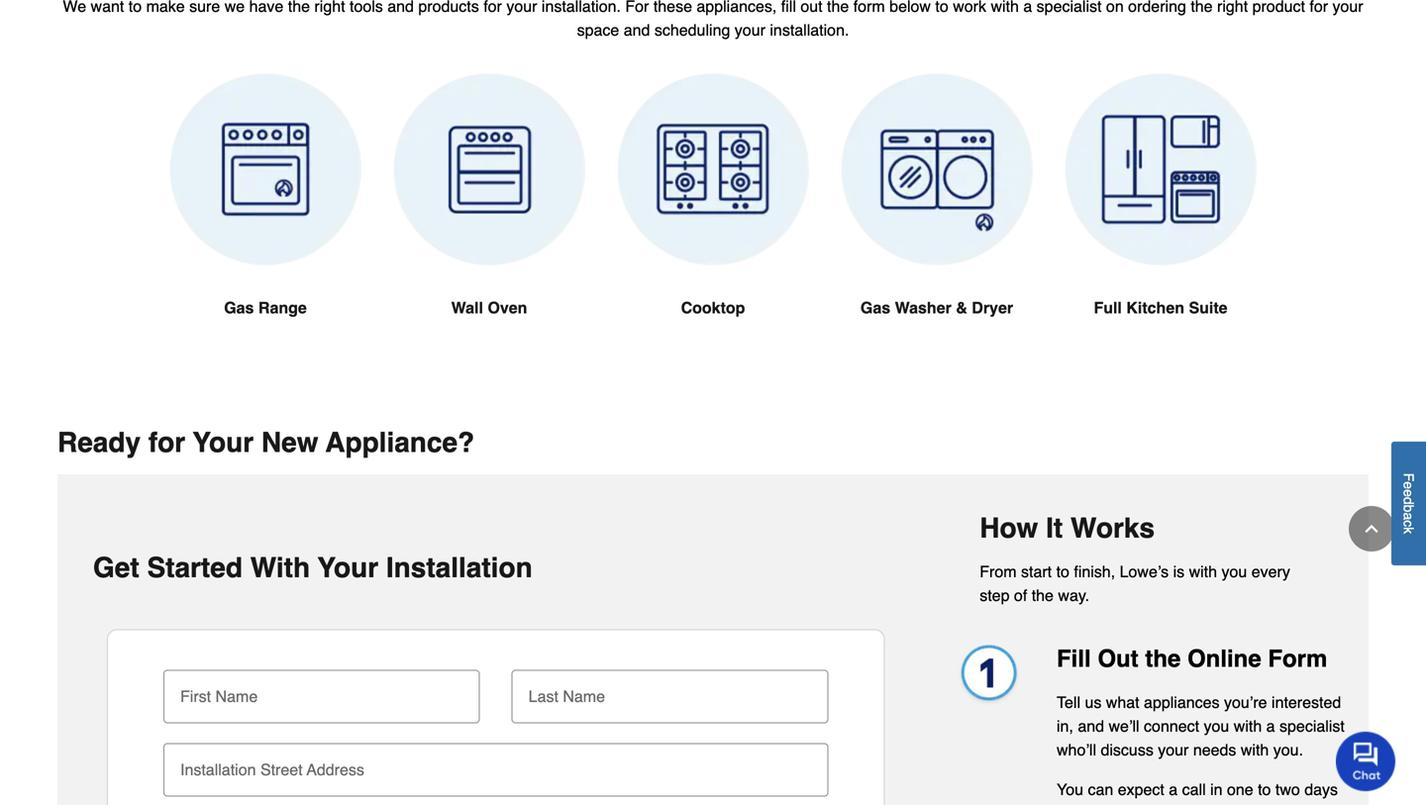 Task type: vqa. For each thing, say whether or not it's contained in the screenshot.
Flooring within the How to Choose the Best Flooring for Your Kitchen
no



Task type: describe. For each thing, give the bounding box(es) containing it.
gas for gas washer & dryer
[[861, 298, 890, 317]]

fill
[[1057, 645, 1091, 672]]

an icon of a washer and dryer. image
[[841, 74, 1033, 266]]

gas washer & dryer link
[[841, 74, 1033, 367]]

start
[[1021, 562, 1052, 581]]

0 horizontal spatial and
[[387, 0, 414, 15]]

full
[[1094, 298, 1122, 317]]

work
[[953, 0, 986, 15]]

gas range
[[224, 298, 307, 317]]

works
[[1071, 512, 1155, 544]]

your down appliances,
[[735, 21, 765, 39]]

to right want
[[129, 0, 142, 15]]

is
[[1173, 562, 1185, 581]]

with left you.
[[1241, 741, 1269, 759]]

we
[[225, 0, 245, 15]]

step
[[980, 586, 1010, 604]]

tell
[[1057, 693, 1080, 711]]

connect
[[1144, 717, 1199, 735]]

your inside tell us what appliances you're interested in, and we'll connect you with a specialist who'll discuss your needs with you.
[[1158, 741, 1189, 759]]

we want to make sure we have the right tools and products for your installation. for these appliances, fill out the form below to work with a specialist on ordering the right product for your space and scheduling your installation.
[[63, 0, 1363, 39]]

kitchen
[[1126, 298, 1184, 317]]

space
[[577, 21, 619, 39]]

you're
[[1224, 693, 1267, 711]]

get
[[93, 552, 139, 584]]

in
[[1210, 780, 1223, 798]]

to left work
[[935, 0, 949, 15]]

expect
[[1118, 780, 1164, 798]]

on
[[1106, 0, 1124, 15]]

scroll to top element
[[1349, 506, 1394, 552]]

gas for gas range
[[224, 298, 254, 317]]

you can expect a call in one to two days from 1-877-go-lowes (46-56937).
[[1057, 780, 1338, 805]]

0 horizontal spatial for
[[148, 427, 185, 458]]

2 horizontal spatial for
[[1310, 0, 1328, 15]]

an icon of a range. image
[[169, 74, 361, 266]]

ordering
[[1128, 0, 1186, 15]]

an icon of a number one. image
[[950, 643, 1025, 709]]

wall oven link
[[393, 74, 585, 367]]

f
[[1401, 473, 1417, 481]]

washer
[[895, 298, 952, 317]]

chevron up image
[[1362, 519, 1382, 539]]

0 vertical spatial installation.
[[542, 0, 621, 15]]

have
[[249, 0, 284, 15]]

we
[[63, 0, 86, 15]]

interested
[[1272, 693, 1341, 711]]

with
[[250, 552, 310, 584]]

of
[[1014, 586, 1027, 604]]

ready for your new appliance?
[[57, 427, 475, 458]]

1 e from the top
[[1401, 481, 1417, 489]]

suite
[[1189, 298, 1228, 317]]

range
[[258, 298, 307, 317]]

with inside we want to make sure we have the right tools and products for your installation. for these appliances, fill out the form below to work with a specialist on ordering the right product for your space and scheduling your installation.
[[991, 0, 1019, 15]]

tools
[[350, 0, 383, 15]]

in,
[[1057, 717, 1073, 735]]

fill out the online form
[[1057, 645, 1327, 672]]

from start to finish, lowe's is with you every step of the way.
[[980, 562, 1290, 604]]

gas washer & dryer
[[861, 298, 1013, 317]]

lowes
[[1169, 804, 1226, 805]]

days
[[1305, 780, 1338, 798]]

an icon of a refrigerator, microwave and range. image
[[1065, 74, 1257, 266]]

lowe's
[[1120, 562, 1169, 581]]

specialist inside tell us what appliances you're interested in, and we'll connect you with a specialist who'll discuss your needs with you.
[[1280, 717, 1345, 735]]

(46-
[[1230, 804, 1258, 805]]

b
[[1401, 505, 1417, 512]]

chat invite button image
[[1336, 731, 1396, 791]]

out
[[1098, 645, 1139, 672]]

oven
[[488, 298, 527, 317]]

1-
[[1093, 804, 1107, 805]]

FirstName text field
[[171, 670, 472, 713]]

wall
[[451, 298, 483, 317]]

cooktop
[[681, 298, 745, 317]]

us
[[1085, 693, 1102, 711]]

products
[[418, 0, 479, 15]]

how
[[980, 512, 1038, 544]]

0 horizontal spatial your
[[193, 427, 254, 458]]

product
[[1252, 0, 1305, 15]]

what
[[1106, 693, 1139, 711]]

these
[[653, 0, 692, 15]]

go-
[[1139, 804, 1169, 805]]

for
[[625, 0, 649, 15]]



Task type: locate. For each thing, give the bounding box(es) containing it.
f e e d b a c k
[[1401, 473, 1417, 534]]

2 e from the top
[[1401, 489, 1417, 497]]

tell us what appliances you're interested in, and we'll connect you with a specialist who'll discuss your needs with you.
[[1057, 693, 1345, 759]]

0 horizontal spatial specialist
[[1037, 0, 1102, 15]]

specialist
[[1037, 0, 1102, 15], [1280, 717, 1345, 735]]

and down for
[[624, 21, 650, 39]]

a inside tell us what appliances you're interested in, and we'll connect you with a specialist who'll discuss your needs with you.
[[1266, 717, 1275, 735]]

ready
[[57, 427, 141, 458]]

1 horizontal spatial for
[[483, 0, 502, 15]]

right
[[314, 0, 345, 15], [1217, 0, 1248, 15]]

2 right from the left
[[1217, 0, 1248, 15]]

right left product
[[1217, 0, 1248, 15]]

0 vertical spatial you
[[1222, 562, 1247, 581]]

a left call
[[1169, 780, 1178, 798]]

for right the ready
[[148, 427, 185, 458]]

with right the is
[[1189, 562, 1217, 581]]

with right work
[[991, 0, 1019, 15]]

your left new
[[193, 427, 254, 458]]

for
[[483, 0, 502, 15], [1310, 0, 1328, 15], [148, 427, 185, 458]]

full kitchen suite
[[1094, 298, 1228, 317]]

how it works
[[980, 512, 1155, 544]]

your right with
[[318, 552, 378, 584]]

1 right from the left
[[314, 0, 345, 15]]

to inside from start to finish, lowe's is with you every step of the way.
[[1056, 562, 1069, 581]]

your down connect at the bottom of the page
[[1158, 741, 1189, 759]]

1 vertical spatial you
[[1204, 717, 1229, 735]]

finish,
[[1074, 562, 1115, 581]]

gas inside 'link'
[[224, 298, 254, 317]]

the inside from start to finish, lowe's is with you every step of the way.
[[1032, 586, 1054, 604]]

e
[[1401, 481, 1417, 489], [1401, 489, 1417, 497]]

specialist left on
[[1037, 0, 1102, 15]]

make
[[146, 0, 185, 15]]

fill
[[781, 0, 796, 15]]

0 vertical spatial and
[[387, 0, 414, 15]]

to inside you can expect a call in one to two days from 1-877-go-lowes (46-56937).
[[1258, 780, 1271, 798]]

56937).
[[1258, 804, 1312, 805]]

installation. up space
[[542, 0, 621, 15]]

1 horizontal spatial right
[[1217, 0, 1248, 15]]

two
[[1275, 780, 1300, 798]]

d
[[1401, 497, 1417, 505]]

an icon of a wall oven. image
[[393, 74, 585, 266]]

wall oven
[[451, 298, 527, 317]]

1 horizontal spatial installation.
[[770, 21, 849, 39]]

you left every
[[1222, 562, 1247, 581]]

from
[[980, 562, 1017, 581]]

LastName text field
[[520, 670, 820, 713]]

get started with your installation
[[93, 552, 532, 584]]

2 horizontal spatial and
[[1078, 717, 1104, 735]]

1 horizontal spatial specialist
[[1280, 717, 1345, 735]]

and
[[387, 0, 414, 15], [624, 21, 650, 39], [1078, 717, 1104, 735]]

2 vertical spatial and
[[1078, 717, 1104, 735]]

e up 'b'
[[1401, 489, 1417, 497]]

1 vertical spatial your
[[318, 552, 378, 584]]

c
[[1401, 520, 1417, 527]]

address1 text field
[[171, 743, 820, 787]]

one
[[1227, 780, 1253, 798]]

a inside we want to make sure we have the right tools and products for your installation. for these appliances, fill out the form below to work with a specialist on ordering the right product for your space and scheduling your installation.
[[1023, 0, 1032, 15]]

with
[[991, 0, 1019, 15], [1189, 562, 1217, 581], [1234, 717, 1262, 735], [1241, 741, 1269, 759]]

started
[[147, 552, 243, 584]]

your
[[193, 427, 254, 458], [318, 552, 378, 584]]

gas
[[224, 298, 254, 317], [861, 298, 890, 317]]

way.
[[1058, 586, 1089, 604]]

gas inside "link"
[[861, 298, 890, 317]]

you
[[1057, 780, 1083, 798]]

your right products
[[506, 0, 537, 15]]

call
[[1182, 780, 1206, 798]]

installation. down out
[[770, 21, 849, 39]]

sure
[[189, 0, 220, 15]]

cooktop link
[[617, 74, 809, 367]]

it
[[1046, 512, 1063, 544]]

and right tools
[[387, 0, 414, 15]]

with inside from start to finish, lowe's is with you every step of the way.
[[1189, 562, 1217, 581]]

a inside button
[[1401, 512, 1417, 520]]

e up d
[[1401, 481, 1417, 489]]

1 horizontal spatial your
[[318, 552, 378, 584]]

specialist down interested
[[1280, 717, 1345, 735]]

you up needs
[[1204, 717, 1229, 735]]

form
[[853, 0, 885, 15]]

with down the you're
[[1234, 717, 1262, 735]]

scheduling
[[654, 21, 730, 39]]

1 gas from the left
[[224, 298, 254, 317]]

1 vertical spatial installation.
[[770, 21, 849, 39]]

specialist inside we want to make sure we have the right tools and products for your installation. for these appliances, fill out the form below to work with a specialist on ordering the right product for your space and scheduling your installation.
[[1037, 0, 1102, 15]]

form
[[1268, 645, 1327, 672]]

gas range link
[[169, 74, 361, 367]]

gas left range
[[224, 298, 254, 317]]

for right products
[[483, 0, 502, 15]]

to up way. at the bottom right of the page
[[1056, 562, 1069, 581]]

2 gas from the left
[[861, 298, 890, 317]]

f e e d b a c k button
[[1391, 442, 1426, 565]]

online
[[1187, 645, 1261, 672]]

who'll
[[1057, 741, 1096, 759]]

new
[[261, 427, 318, 458]]

0 vertical spatial your
[[193, 427, 254, 458]]

to
[[129, 0, 142, 15], [935, 0, 949, 15], [1056, 562, 1069, 581], [1258, 780, 1271, 798]]

right left tools
[[314, 0, 345, 15]]

for right product
[[1310, 0, 1328, 15]]

an icon of a cooktop. image
[[617, 74, 809, 266]]

appliances
[[1144, 693, 1220, 711]]

out
[[801, 0, 823, 15]]

a inside you can expect a call in one to two days from 1-877-go-lowes (46-56937).
[[1169, 780, 1178, 798]]

your right product
[[1332, 0, 1363, 15]]

0 vertical spatial specialist
[[1037, 0, 1102, 15]]

dryer
[[972, 298, 1013, 317]]

a up you.
[[1266, 717, 1275, 735]]

you.
[[1273, 741, 1303, 759]]

877-
[[1107, 804, 1139, 805]]

k
[[1401, 527, 1417, 534]]

you inside tell us what appliances you're interested in, and we'll connect you with a specialist who'll discuss your needs with you.
[[1204, 717, 1229, 735]]

0 horizontal spatial installation.
[[542, 0, 621, 15]]

below
[[889, 0, 931, 15]]

1 vertical spatial and
[[624, 21, 650, 39]]

you
[[1222, 562, 1247, 581], [1204, 717, 1229, 735]]

every
[[1251, 562, 1290, 581]]

your
[[506, 0, 537, 15], [1332, 0, 1363, 15], [735, 21, 765, 39], [1158, 741, 1189, 759]]

full kitchen suite link
[[1065, 74, 1257, 367]]

we'll
[[1109, 717, 1139, 735]]

a
[[1023, 0, 1032, 15], [1401, 512, 1417, 520], [1266, 717, 1275, 735], [1169, 780, 1178, 798]]

0 horizontal spatial gas
[[224, 298, 254, 317]]

and down us
[[1078, 717, 1104, 735]]

0 horizontal spatial right
[[314, 0, 345, 15]]

appliance?
[[326, 427, 475, 458]]

1 horizontal spatial and
[[624, 21, 650, 39]]

and inside tell us what appliances you're interested in, and we'll connect you with a specialist who'll discuss your needs with you.
[[1078, 717, 1104, 735]]

the
[[288, 0, 310, 15], [827, 0, 849, 15], [1191, 0, 1213, 15], [1032, 586, 1054, 604], [1145, 645, 1181, 672]]

you inside from start to finish, lowe's is with you every step of the way.
[[1222, 562, 1247, 581]]

a right work
[[1023, 0, 1032, 15]]

want
[[91, 0, 124, 15]]

installation
[[386, 552, 532, 584]]

installation.
[[542, 0, 621, 15], [770, 21, 849, 39]]

from
[[1057, 804, 1088, 805]]

can
[[1088, 780, 1113, 798]]

a up k
[[1401, 512, 1417, 520]]

appliances,
[[697, 0, 777, 15]]

to left two
[[1258, 780, 1271, 798]]

1 vertical spatial specialist
[[1280, 717, 1345, 735]]

discuss
[[1101, 741, 1154, 759]]

1 horizontal spatial gas
[[861, 298, 890, 317]]

gas left washer at the top right of the page
[[861, 298, 890, 317]]



